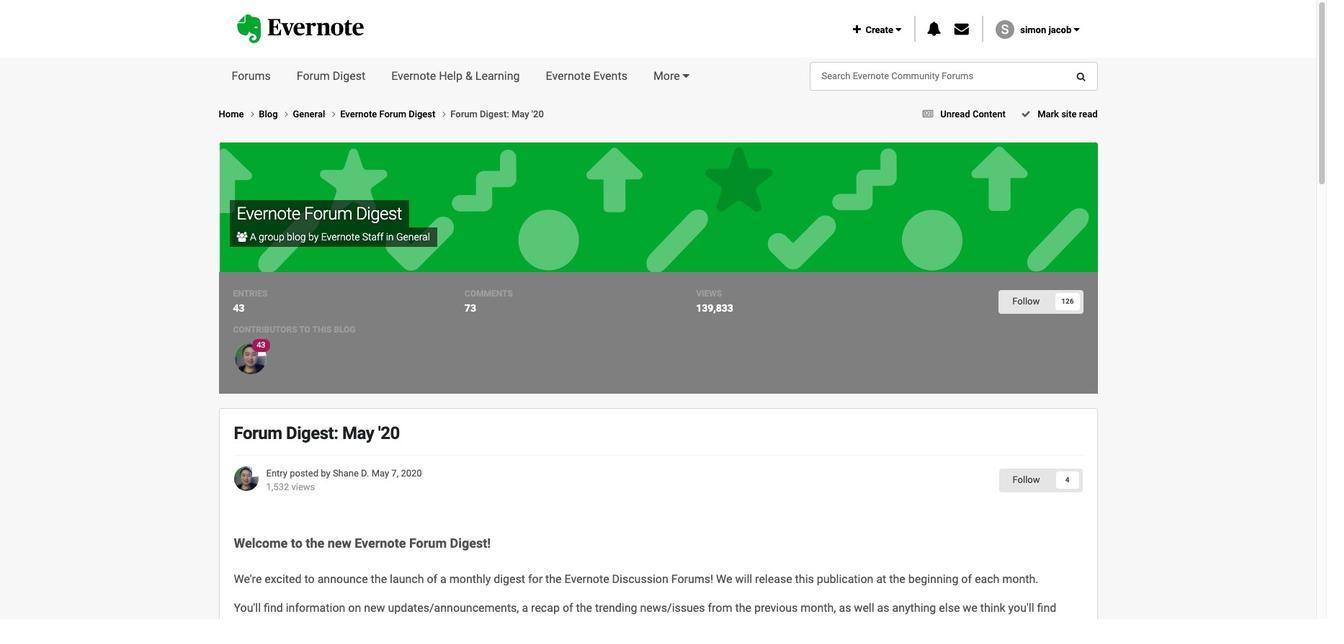 Task type: vqa. For each thing, say whether or not it's contained in the screenshot.
About Me About
no



Task type: locate. For each thing, give the bounding box(es) containing it.
a left monthly
[[440, 573, 447, 587]]

a left recap
[[522, 601, 528, 615]]

views
[[696, 289, 722, 299], [291, 482, 315, 493]]

angle right image down the help
[[442, 109, 446, 119]]

0 horizontal spatial forum digest: may '20
[[234, 424, 400, 444]]

general right in
[[396, 231, 430, 243]]

0 vertical spatial follow link
[[999, 291, 1053, 313]]

help
[[439, 69, 462, 83]]

may inside entry posted by shane d. may 7, 2020 1,532 views
[[371, 468, 389, 479]]

1 vertical spatial forum digest: may '20
[[234, 424, 400, 444]]

evernote inside "evernote help & learning" link
[[391, 69, 436, 83]]

0 horizontal spatial general link
[[293, 107, 340, 121]]

digest down "evernote help & learning" link
[[409, 109, 435, 120]]

follow for 126
[[1012, 296, 1040, 307]]

2 follow from the top
[[1013, 475, 1040, 486]]

1 vertical spatial views
[[291, 482, 315, 493]]

general link right in
[[396, 231, 430, 243]]

a inside you'll find information on new updates/announcements, a recap of the trending news/issues from the previous month, as well as anything else we think you'll find
[[522, 601, 528, 615]]

caret down image inside the more link
[[683, 70, 689, 81]]

1 vertical spatial caret down image
[[683, 70, 689, 81]]

digest: up the posted
[[286, 424, 338, 444]]

blog link
[[259, 107, 293, 121]]

0 horizontal spatial as
[[839, 601, 851, 615]]

each
[[975, 573, 1000, 587]]

0 horizontal spatial '20
[[378, 424, 400, 444]]

0 vertical spatial 43
[[233, 302, 245, 314]]

digest down evernote user forum image
[[333, 69, 365, 83]]

1 follow link from the top
[[999, 291, 1053, 313]]

0 horizontal spatial general
[[293, 109, 327, 120]]

'20 up 7,
[[378, 424, 400, 444]]

evernote forum digest down forum digest link
[[340, 109, 438, 120]]

unread content
[[940, 109, 1006, 120]]

caret down image
[[896, 24, 901, 34]]

the up announce
[[306, 536, 324, 551]]

follow link
[[999, 291, 1053, 313], [1000, 470, 1053, 492]]

comments 73
[[465, 289, 513, 314]]

1 follow from the top
[[1012, 296, 1040, 307]]

0 vertical spatial general link
[[293, 107, 340, 121]]

evernote left the help
[[391, 69, 436, 83]]

forum digest: may '20 down learning
[[450, 109, 544, 120]]

1 angle right image from the left
[[251, 109, 254, 119]]

angle right image right blog
[[285, 109, 288, 119]]

3 angle right image from the left
[[332, 109, 335, 119]]

updates/announcements,
[[388, 601, 519, 615]]

blog
[[287, 231, 306, 243], [334, 325, 356, 335]]

search image
[[1077, 72, 1085, 81]]

0 vertical spatial '20
[[532, 109, 544, 120]]

follow left the 4
[[1013, 475, 1040, 486]]

'20 down evernote events link
[[532, 109, 544, 120]]

follow link for 4
[[1000, 470, 1053, 492]]

angle right image inside home link
[[251, 109, 254, 119]]

follow left 126
[[1012, 296, 1040, 307]]

caret down image
[[1074, 24, 1080, 34], [683, 70, 689, 81]]

may left 7,
[[371, 468, 389, 479]]

forum
[[297, 69, 330, 83], [379, 109, 406, 120], [450, 109, 478, 120], [304, 204, 352, 224], [234, 424, 282, 444], [409, 536, 447, 551]]

as left well
[[839, 601, 851, 615]]

1 horizontal spatial blog
[[334, 325, 356, 335]]

evernote forum digest link
[[340, 107, 450, 121], [237, 204, 402, 224]]

by right group on the top left of page
[[308, 231, 319, 243]]

group
[[259, 231, 284, 243]]

this right release on the right of the page
[[795, 573, 814, 587]]

to right excited
[[304, 573, 315, 587]]

caret down image inside simon jacob link
[[1074, 24, 1080, 34]]

1 vertical spatial evernote forum digest link
[[237, 204, 402, 224]]

0 vertical spatial digest:
[[480, 109, 509, 120]]

views down the posted
[[291, 482, 315, 493]]

digest!
[[450, 536, 491, 551]]

angle right image
[[251, 109, 254, 119], [285, 109, 288, 119], [332, 109, 335, 119], [442, 109, 446, 119]]

0 vertical spatial follow
[[1012, 296, 1040, 307]]

as
[[839, 601, 851, 615], [877, 601, 889, 615]]

2 angle right image from the left
[[285, 109, 288, 119]]

angle right image left blog
[[251, 109, 254, 119]]

launch
[[390, 573, 424, 587]]

read
[[1079, 109, 1098, 120]]

2 horizontal spatial of
[[961, 573, 972, 587]]

the up recap
[[545, 573, 562, 587]]

'20
[[532, 109, 544, 120], [378, 424, 400, 444]]

may up d.
[[342, 424, 374, 444]]

angle right image inside blog link
[[285, 109, 288, 119]]

1 horizontal spatial forum digest: may '20
[[450, 109, 544, 120]]

1 horizontal spatial views
[[696, 289, 722, 299]]

7,
[[391, 468, 399, 479]]

0 vertical spatial views
[[696, 289, 722, 299]]

evernote left events
[[546, 69, 590, 83]]

126 link
[[1056, 294, 1080, 311]]

1 horizontal spatial caret down image
[[1074, 24, 1080, 34]]

evernote forum digest up a group blog by evernote staff in general
[[237, 204, 402, 224]]

mark site read
[[1035, 109, 1098, 120]]

1 horizontal spatial as
[[877, 601, 889, 615]]

0 horizontal spatial views
[[291, 482, 315, 493]]

new evernote
[[328, 536, 406, 551]]

0 horizontal spatial a
[[440, 573, 447, 587]]

create link
[[853, 24, 901, 35]]

by
[[308, 231, 319, 243], [321, 468, 330, 479]]

forum inside forum digest link
[[297, 69, 330, 83]]

posted
[[290, 468, 318, 479]]

digest: down learning
[[480, 109, 509, 120]]

we're
[[234, 573, 262, 587]]

else
[[939, 601, 960, 615]]

1 vertical spatial follow
[[1013, 475, 1040, 486]]

notifications image
[[927, 22, 941, 36]]

more link
[[640, 58, 702, 95]]

evernote down forum digest link
[[340, 109, 377, 120]]

plus image
[[853, 24, 861, 34]]

0 vertical spatial to
[[299, 325, 310, 335]]

announce
[[317, 573, 368, 587]]

43 down entries
[[233, 302, 245, 314]]

general right blog
[[293, 109, 327, 120]]

follow
[[1012, 296, 1040, 307], [1013, 475, 1040, 486]]

to for contributors
[[299, 325, 310, 335]]

1 horizontal spatial a
[[522, 601, 528, 615]]

evernote events link
[[533, 58, 640, 95]]

of left 'each'
[[961, 573, 972, 587]]

2 follow link from the top
[[1000, 470, 1053, 492]]

digest up staff
[[356, 204, 402, 224]]

simon jacob link
[[1020, 24, 1080, 35]]

4 angle right image from the left
[[442, 109, 446, 119]]

1 horizontal spatial general
[[396, 231, 430, 243]]

1 vertical spatial blog
[[334, 325, 356, 335]]

beginning
[[908, 573, 958, 587]]

anything
[[892, 601, 936, 615]]

angle right image for general
[[332, 109, 335, 119]]

&
[[465, 69, 472, 83]]

by left shane
[[321, 468, 330, 479]]

general link
[[293, 107, 340, 121], [396, 231, 430, 243]]

trending
[[595, 601, 637, 615]]

may down learning
[[511, 109, 529, 120]]

a
[[440, 573, 447, 587], [522, 601, 528, 615]]

by inside entry posted by shane d. may 7, 2020 1,532 views
[[321, 468, 330, 479]]

this right contributors
[[312, 325, 332, 335]]

may
[[511, 109, 529, 120], [342, 424, 374, 444], [371, 468, 389, 479]]

0 horizontal spatial caret down image
[[683, 70, 689, 81]]

1 vertical spatial follow link
[[1000, 470, 1053, 492]]

2 as from the left
[[877, 601, 889, 615]]

0 vertical spatial caret down image
[[1074, 24, 1080, 34]]

angle right image for home
[[251, 109, 254, 119]]

evernote user forum image
[[237, 15, 364, 43]]

1 vertical spatial may
[[342, 424, 374, 444]]

caret down image right jacob
[[1074, 24, 1080, 34]]

the
[[306, 536, 324, 551], [371, 573, 387, 587], [545, 573, 562, 587], [889, 573, 905, 587], [576, 601, 592, 615], [735, 601, 751, 615]]

43 down contributors
[[257, 341, 265, 350]]

follow link left 4 link
[[1000, 470, 1053, 492]]

follow link left 126 link
[[999, 291, 1053, 313]]

of right recap
[[563, 601, 573, 615]]

2020
[[401, 468, 422, 479]]

1 vertical spatial digest:
[[286, 424, 338, 444]]

forum digest: may '20 up the posted
[[234, 424, 400, 444]]

on
[[348, 601, 361, 615]]

caret down image right more
[[683, 70, 689, 81]]

general
[[293, 109, 327, 120], [396, 231, 430, 243]]

0 vertical spatial a
[[440, 573, 447, 587]]

of right launch
[[427, 573, 437, 587]]

1 horizontal spatial general link
[[396, 231, 430, 243]]

at
[[876, 573, 886, 587]]

0 horizontal spatial 43
[[233, 302, 245, 314]]

1 vertical spatial general
[[396, 231, 430, 243]]

mark site read link
[[1016, 109, 1098, 120]]

evernote forum digest
[[340, 109, 438, 120], [237, 204, 402, 224]]

43
[[233, 302, 245, 314], [257, 341, 265, 350]]

forum digest
[[297, 69, 365, 83]]

Search search field
[[810, 63, 999, 90]]

1 vertical spatial a
[[522, 601, 528, 615]]

angle right image for blog
[[285, 109, 288, 119]]

2 vertical spatial may
[[371, 468, 389, 479]]

1,532
[[266, 482, 289, 493]]

as right well
[[877, 601, 889, 615]]

general link down forum digest link
[[293, 107, 340, 121]]

0 vertical spatial this
[[312, 325, 332, 335]]

evernote forum digest link down the help
[[340, 107, 450, 121]]

simon jacob image
[[996, 20, 1014, 39]]

0 horizontal spatial blog
[[287, 231, 306, 243]]

1 horizontal spatial 43
[[257, 341, 265, 350]]

43 inside entries 43
[[233, 302, 245, 314]]

entry
[[266, 468, 287, 479]]

views up 139,833
[[696, 289, 722, 299]]

home
[[219, 109, 246, 120]]

0 vertical spatial by
[[308, 231, 319, 243]]

evernote
[[391, 69, 436, 83], [546, 69, 590, 83], [340, 109, 377, 120], [237, 204, 300, 224], [321, 231, 360, 243], [564, 573, 609, 587]]

evernote forum digest link up a group blog by evernote staff in general
[[237, 204, 402, 224]]

evernote events
[[546, 69, 627, 83]]

discussion
[[612, 573, 668, 587]]

you'll find information on new updates/announcements, a recap of the trending news/issues from the previous month, as well as anything else we think you'll find
[[234, 601, 1056, 620]]

2 vertical spatial digest
[[356, 204, 402, 224]]

to right welcome
[[291, 536, 302, 551]]

1 horizontal spatial this
[[795, 573, 814, 587]]

users image
[[237, 232, 247, 242]]

the right from
[[735, 601, 751, 615]]

1 vertical spatial 43
[[257, 341, 265, 350]]

1 vertical spatial to
[[291, 536, 302, 551]]

1 horizontal spatial of
[[563, 601, 573, 615]]

evernote inside evernote events link
[[546, 69, 590, 83]]

1 vertical spatial by
[[321, 468, 330, 479]]

this
[[312, 325, 332, 335], [795, 573, 814, 587]]

the right at
[[889, 573, 905, 587]]

1 horizontal spatial by
[[321, 468, 330, 479]]

0 vertical spatial general
[[293, 109, 327, 120]]

angle right image down forum digest link
[[332, 109, 335, 119]]

unread
[[940, 109, 970, 120]]

0 horizontal spatial digest:
[[286, 424, 338, 444]]

0 horizontal spatial by
[[308, 231, 319, 243]]

to right contributors
[[299, 325, 310, 335]]



Task type: describe. For each thing, give the bounding box(es) containing it.
views 139,833
[[696, 289, 733, 314]]

newspaper o image
[[923, 109, 933, 119]]

evernote up group on the top left of page
[[237, 204, 300, 224]]

home link
[[219, 107, 259, 121]]

simon
[[1020, 24, 1046, 35]]

0 vertical spatial evernote forum digest link
[[340, 107, 450, 121]]

0 vertical spatial may
[[511, 109, 529, 120]]

0 horizontal spatial this
[[312, 325, 332, 335]]

content
[[973, 109, 1006, 120]]

learning
[[475, 69, 520, 83]]

site
[[1061, 109, 1077, 120]]

messages image
[[954, 22, 969, 36]]

0 vertical spatial evernote forum digest
[[340, 109, 438, 120]]

0 vertical spatial digest
[[333, 69, 365, 83]]

find
[[264, 601, 283, 615]]

welcome to the new evernote forum digest!
[[234, 536, 491, 551]]

staff
[[362, 231, 384, 243]]

we
[[963, 601, 978, 615]]

2 vertical spatial to
[[304, 573, 315, 587]]

month,
[[801, 601, 836, 615]]

simon jacob
[[1020, 24, 1074, 35]]

from
[[708, 601, 732, 615]]

1 vertical spatial evernote forum digest
[[237, 204, 402, 224]]

shane d. image
[[235, 343, 266, 374]]

news/issues
[[640, 601, 705, 615]]

1 horizontal spatial '20
[[532, 109, 544, 120]]

in
[[386, 231, 394, 243]]

caret down image for more
[[683, 70, 689, 81]]

think
[[980, 601, 1005, 615]]

a group blog by evernote staff in general
[[247, 231, 430, 243]]

blog
[[259, 109, 280, 120]]

recap
[[531, 601, 560, 615]]

excited
[[265, 573, 302, 587]]

jacob
[[1049, 24, 1071, 35]]

month.
[[1002, 573, 1039, 587]]

we're excited to announce the launch of a monthly digest for the evernote discussion forums! we will release this publication at the beginning of each month.
[[234, 573, 1039, 587]]

will
[[735, 573, 752, 587]]

forums! we
[[671, 573, 732, 587]]

mark
[[1038, 109, 1059, 120]]

the left trending
[[576, 601, 592, 615]]

of inside you'll find information on new updates/announcements, a recap of the trending news/issues from the previous month, as well as anything else we think you'll find
[[563, 601, 573, 615]]

views inside entry posted by shane d. may 7, 2020 1,532 views
[[291, 482, 315, 493]]

follow link for 126
[[999, 291, 1053, 313]]

forums link
[[219, 58, 284, 95]]

digest for
[[494, 573, 543, 587]]

evernote help & learning
[[391, 69, 520, 83]]

126
[[1061, 298, 1074, 306]]

contributors
[[233, 325, 297, 335]]

entry posted by shane d. may 7, 2020 1,532 views
[[266, 468, 422, 493]]

1 vertical spatial '20
[[378, 424, 400, 444]]

check image
[[1021, 109, 1031, 119]]

1 horizontal spatial digest:
[[480, 109, 509, 120]]

follow for 4
[[1013, 475, 1040, 486]]

you'll
[[234, 601, 261, 615]]

a
[[250, 231, 256, 243]]

shane
[[333, 468, 359, 479]]

to for welcome
[[291, 536, 302, 551]]

publication
[[817, 573, 873, 587]]

caret down image for simon jacob
[[1074, 24, 1080, 34]]

1 vertical spatial digest
[[409, 109, 435, 120]]

welcome
[[234, 536, 288, 551]]

create
[[861, 24, 896, 35]]

monthly
[[449, 573, 491, 587]]

forums
[[232, 69, 271, 83]]

shane d. image
[[234, 467, 258, 491]]

information
[[286, 601, 345, 615]]

new
[[364, 601, 385, 615]]

0 vertical spatial forum digest: may '20
[[450, 109, 544, 120]]

forum digest link
[[284, 58, 378, 95]]

evernote left staff
[[321, 231, 360, 243]]

0 horizontal spatial of
[[427, 573, 437, 587]]

d.
[[361, 468, 369, 479]]

contributors to this blog
[[233, 325, 356, 335]]

evernote help & learning link
[[378, 58, 533, 95]]

release
[[755, 573, 792, 587]]

evernote up trending
[[564, 573, 609, 587]]

1 vertical spatial this
[[795, 573, 814, 587]]

angle right image for evernote forum digest
[[442, 109, 446, 119]]

entries
[[233, 289, 267, 299]]

previous
[[754, 601, 798, 615]]

73
[[465, 302, 476, 314]]

well
[[854, 601, 874, 615]]

unread content link
[[918, 109, 1006, 120]]

events
[[593, 69, 627, 83]]

more
[[653, 69, 680, 83]]

139,833
[[696, 302, 733, 314]]

the left launch
[[371, 573, 387, 587]]

you'll find
[[1008, 601, 1056, 615]]

4
[[1065, 476, 1069, 484]]

entries 43
[[233, 289, 267, 314]]

views inside the views 139,833
[[696, 289, 722, 299]]

4 link
[[1056, 472, 1079, 489]]

shane d. link
[[333, 468, 369, 479]]

comments
[[465, 289, 513, 299]]

1 vertical spatial general link
[[396, 231, 430, 243]]

1 as from the left
[[839, 601, 851, 615]]

0 vertical spatial blog
[[287, 231, 306, 243]]



